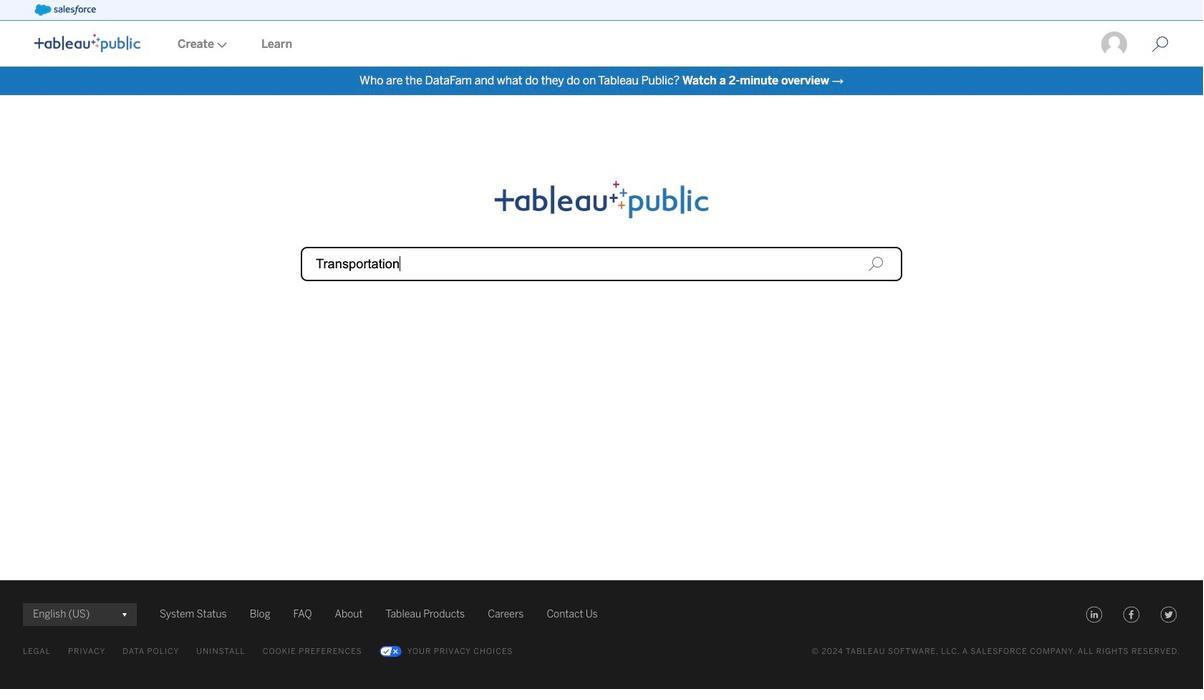 Task type: vqa. For each thing, say whether or not it's contained in the screenshot.
the create image in the left top of the page
yes



Task type: describe. For each thing, give the bounding box(es) containing it.
logo image
[[34, 34, 140, 52]]

create image
[[214, 42, 227, 48]]



Task type: locate. For each thing, give the bounding box(es) containing it.
selected language element
[[33, 604, 127, 627]]

salesforce logo image
[[34, 4, 96, 16]]

gary.orlando image
[[1100, 30, 1129, 59]]

Search input field
[[301, 247, 903, 282]]

search image
[[868, 256, 884, 272]]

go to search image
[[1135, 36, 1186, 53]]



